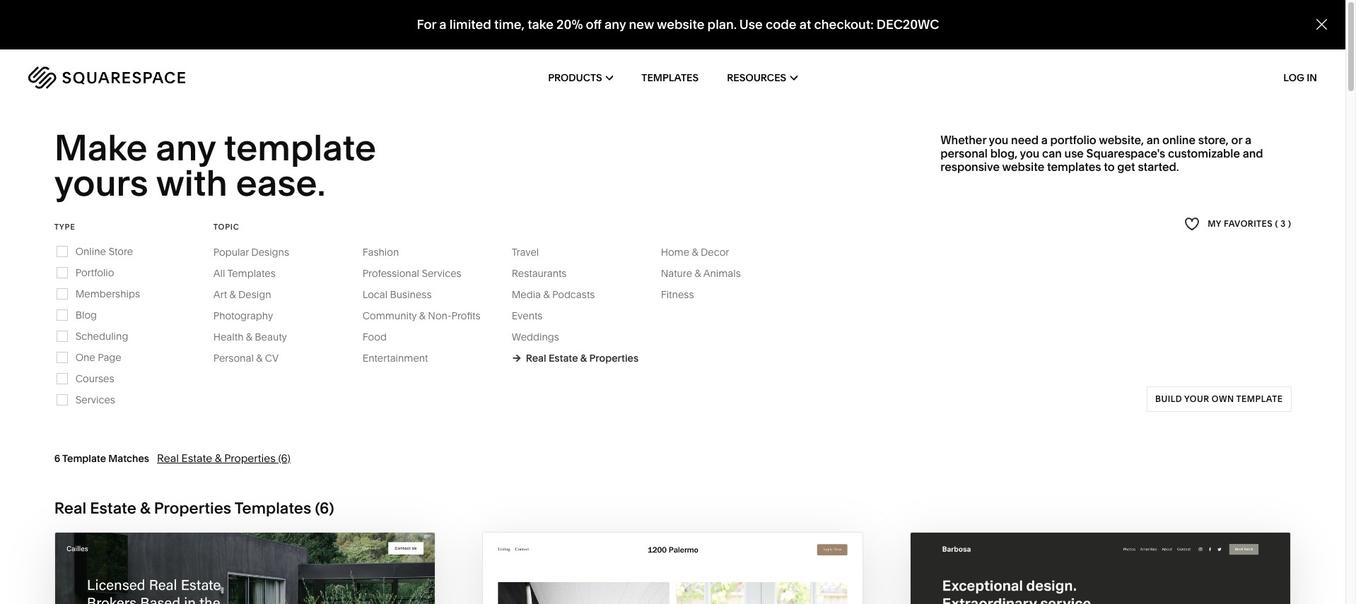 Task type: locate. For each thing, give the bounding box(es) containing it.
beauty
[[255, 331, 287, 344]]

blog
[[75, 309, 97, 322]]

courses
[[75, 373, 114, 385]]

local business link
[[363, 288, 446, 301]]

a right the need
[[1042, 133, 1048, 147]]

events link
[[512, 310, 557, 322]]

entertainment
[[363, 352, 428, 365]]

any inside make any template yours with ease.
[[156, 126, 216, 170]]

whether you need a portfolio website, an online store, or a personal blog, you can use squarespace's customizable and responsive website templates to get started.
[[941, 133, 1264, 174]]

& for decor
[[692, 246, 699, 259]]

2 vertical spatial real
[[54, 499, 86, 518]]

& right media
[[544, 288, 550, 301]]

entertainment link
[[363, 352, 443, 365]]

& up real estate & properties templates ( 6 )
[[215, 452, 222, 465]]

real estate & properties templates ( 6 )
[[54, 499, 334, 518]]

1 horizontal spatial estate
[[181, 452, 212, 465]]

0 horizontal spatial real
[[54, 499, 86, 518]]

you left can
[[1021, 146, 1040, 161]]

(
[[1276, 219, 1279, 229], [315, 499, 320, 518]]

responsive
[[941, 160, 1000, 174]]

1 horizontal spatial website
[[1003, 160, 1045, 174]]

0 horizontal spatial )
[[329, 499, 334, 518]]

health & beauty link
[[213, 331, 301, 344]]

1 horizontal spatial template
[[1237, 394, 1284, 405]]

1 horizontal spatial (
[[1276, 219, 1279, 229]]

own
[[1212, 394, 1235, 405]]

dec20wc
[[877, 16, 940, 33]]

for a limited time, take 20% off any new website plan. use code at checkout: dec20wc
[[417, 16, 940, 33]]

real
[[526, 352, 547, 365], [157, 452, 179, 465], [54, 499, 86, 518]]

2 horizontal spatial real
[[526, 352, 547, 365]]

in
[[1308, 71, 1318, 84]]

personal & cv
[[213, 352, 279, 365]]

& right health
[[246, 331, 253, 344]]

media & podcasts link
[[512, 288, 609, 301]]

squarespace's
[[1087, 146, 1166, 161]]

build your own template button
[[1147, 387, 1292, 412]]

1 vertical spatial )
[[329, 499, 334, 518]]

1 vertical spatial 6
[[320, 499, 329, 518]]

2 vertical spatial templates
[[235, 499, 312, 518]]

palermo image
[[483, 533, 863, 605]]

estate down weddings 'link'
[[549, 352, 578, 365]]

a right 'or'
[[1246, 133, 1252, 147]]

services up business at the left top
[[422, 267, 462, 280]]

1 vertical spatial estate
[[181, 452, 212, 465]]

memberships
[[75, 288, 140, 301]]

community & non-profits
[[363, 310, 481, 322]]

0 vertical spatial properties
[[590, 352, 639, 365]]

podcasts
[[552, 288, 595, 301]]

(6)
[[278, 452, 291, 465]]

1 horizontal spatial real
[[157, 452, 179, 465]]

& for beauty
[[246, 331, 253, 344]]

& right the home
[[692, 246, 699, 259]]

website down the need
[[1003, 160, 1045, 174]]

cv
[[265, 352, 279, 365]]

real down weddings
[[526, 352, 547, 365]]

1 vertical spatial services
[[75, 394, 115, 407]]

0 vertical spatial )
[[1289, 219, 1292, 229]]

time,
[[495, 16, 525, 33]]

1 vertical spatial properties
[[224, 452, 276, 465]]

fashion link
[[363, 246, 413, 259]]

1 vertical spatial real
[[157, 452, 179, 465]]

& right nature at top
[[695, 267, 702, 280]]

)
[[1289, 219, 1292, 229], [329, 499, 334, 518]]

real right matches
[[157, 452, 179, 465]]

0 vertical spatial estate
[[549, 352, 578, 365]]

home & decor link
[[661, 246, 744, 259]]

estate for real estate & properties (6)
[[181, 452, 212, 465]]

off
[[586, 16, 602, 33]]

my favorites ( 3 )
[[1208, 219, 1292, 229]]

travel
[[512, 246, 539, 259]]

weddings link
[[512, 331, 574, 344]]

0 horizontal spatial 6
[[54, 453, 60, 465]]

1 horizontal spatial a
[[1042, 133, 1048, 147]]

make any template yours with ease. main content
[[0, 0, 1357, 605]]

profits
[[452, 310, 481, 322]]

0 vertical spatial any
[[605, 16, 626, 33]]

services down the courses
[[75, 394, 115, 407]]

restaurants
[[512, 267, 567, 280]]

1 horizontal spatial services
[[422, 267, 462, 280]]

products button
[[548, 50, 614, 106]]

personal
[[941, 146, 988, 161]]

home
[[661, 246, 690, 259]]

whether
[[941, 133, 987, 147]]

& left non-
[[419, 310, 426, 322]]

take
[[528, 16, 554, 33]]

website inside whether you need a portfolio website, an online store, or a personal blog, you can use squarespace's customizable and responsive website templates to get started.
[[1003, 160, 1045, 174]]

1 horizontal spatial )
[[1289, 219, 1292, 229]]

estate up real estate & properties templates ( 6 )
[[181, 452, 212, 465]]

personal & cv link
[[213, 352, 293, 365]]

local business
[[363, 288, 432, 301]]

store,
[[1199, 133, 1229, 147]]

templates down popular designs
[[227, 267, 276, 280]]

events
[[512, 310, 543, 322]]

0 horizontal spatial template
[[224, 126, 377, 170]]

nature & animals link
[[661, 267, 755, 280]]

favorites
[[1225, 219, 1274, 229]]

home & decor
[[661, 246, 730, 259]]

1 horizontal spatial you
[[1021, 146, 1040, 161]]

& down podcasts
[[581, 352, 587, 365]]

real down template
[[54, 499, 86, 518]]

2 vertical spatial properties
[[154, 499, 231, 518]]

0 vertical spatial template
[[224, 126, 377, 170]]

design
[[238, 288, 271, 301]]

services
[[422, 267, 462, 280], [75, 394, 115, 407]]

photography
[[213, 310, 273, 322]]

0 horizontal spatial any
[[156, 126, 216, 170]]

real for real estate & properties
[[526, 352, 547, 365]]

non-
[[428, 310, 452, 322]]

nature
[[661, 267, 693, 280]]

2 vertical spatial estate
[[90, 499, 136, 518]]

ease.
[[236, 162, 326, 205]]

website right new
[[657, 16, 705, 33]]

templates down "for a limited time, take 20% off any new website plan. use code at checkout: dec20wc" on the top of page
[[642, 71, 699, 84]]

topic
[[213, 222, 240, 232]]

1 vertical spatial website
[[1003, 160, 1045, 174]]

& right the art
[[230, 288, 236, 301]]

real for real estate & properties (6)
[[157, 452, 179, 465]]

properties for real estate & properties (6)
[[224, 452, 276, 465]]

1 vertical spatial any
[[156, 126, 216, 170]]

yours
[[54, 162, 148, 205]]

0 horizontal spatial estate
[[90, 499, 136, 518]]

all templates link
[[213, 267, 290, 280]]

2 horizontal spatial estate
[[549, 352, 578, 365]]

log             in
[[1284, 71, 1318, 84]]

templates
[[1048, 160, 1102, 174]]

& for design
[[230, 288, 236, 301]]

a right for
[[440, 16, 447, 33]]

estate down 6 template matches
[[90, 499, 136, 518]]

0 vertical spatial (
[[1276, 219, 1279, 229]]

checkout:
[[815, 16, 874, 33]]

template
[[224, 126, 377, 170], [1237, 394, 1284, 405]]

1 vertical spatial template
[[1237, 394, 1284, 405]]

website,
[[1099, 133, 1145, 147]]

&
[[692, 246, 699, 259], [695, 267, 702, 280], [230, 288, 236, 301], [544, 288, 550, 301], [419, 310, 426, 322], [246, 331, 253, 344], [256, 352, 263, 365], [581, 352, 587, 365], [215, 452, 222, 465], [140, 499, 150, 518]]

art & design link
[[213, 288, 285, 301]]

templates down (6)
[[235, 499, 312, 518]]

3
[[1281, 219, 1287, 229]]

1 vertical spatial (
[[315, 499, 320, 518]]

portfolio
[[1051, 133, 1097, 147]]

0 vertical spatial website
[[657, 16, 705, 33]]

you
[[989, 133, 1009, 147], [1021, 146, 1040, 161]]

you left the need
[[989, 133, 1009, 147]]

restaurants link
[[512, 267, 581, 280]]

one
[[75, 351, 95, 364]]

6 template matches
[[54, 453, 149, 465]]

any
[[605, 16, 626, 33], [156, 126, 216, 170]]

log
[[1284, 71, 1305, 84]]

weddings
[[512, 331, 560, 344]]

0 horizontal spatial a
[[440, 16, 447, 33]]

& left cv
[[256, 352, 263, 365]]

designs
[[251, 246, 289, 259]]

0 vertical spatial real
[[526, 352, 547, 365]]



Task type: describe. For each thing, give the bounding box(es) containing it.
with
[[156, 162, 228, 205]]

animals
[[704, 267, 741, 280]]

business
[[390, 288, 432, 301]]

20%
[[557, 16, 583, 33]]

products
[[548, 71, 603, 84]]

resources
[[727, 71, 787, 84]]

real for real estate & properties templates ( 6 )
[[54, 499, 86, 518]]

barbosa image
[[911, 533, 1291, 605]]

code
[[766, 16, 797, 33]]

popular designs link
[[213, 246, 304, 259]]

make
[[54, 126, 148, 170]]

art & design
[[213, 288, 271, 301]]

store
[[109, 245, 133, 258]]

local
[[363, 288, 388, 301]]

cailles image
[[55, 533, 435, 605]]

0 vertical spatial services
[[422, 267, 462, 280]]

started.
[[1139, 160, 1180, 174]]

at
[[800, 16, 812, 33]]

media
[[512, 288, 541, 301]]

0 vertical spatial 6
[[54, 453, 60, 465]]

& for animals
[[695, 267, 702, 280]]

can
[[1043, 146, 1063, 161]]

template
[[62, 453, 106, 465]]

make any template yours with ease.
[[54, 126, 384, 205]]

blog,
[[991, 146, 1018, 161]]

use
[[1065, 146, 1084, 161]]

limited
[[450, 16, 492, 33]]

0 horizontal spatial you
[[989, 133, 1009, 147]]

squarespace logo image
[[28, 67, 185, 89]]

portfolio
[[75, 267, 114, 279]]

0 vertical spatial templates
[[642, 71, 699, 84]]

0 horizontal spatial services
[[75, 394, 115, 407]]

need
[[1012, 133, 1039, 147]]

properties for real estate & properties
[[590, 352, 639, 365]]

templates link
[[642, 50, 699, 106]]

professional services link
[[363, 267, 476, 280]]

nature & animals
[[661, 267, 741, 280]]

customizable
[[1169, 146, 1241, 161]]

online store
[[75, 245, 133, 258]]

one page
[[75, 351, 121, 364]]

real estate & properties
[[526, 352, 639, 365]]

personal
[[213, 352, 254, 365]]

food link
[[363, 331, 401, 344]]

to
[[1104, 160, 1115, 174]]

online
[[1163, 133, 1196, 147]]

plan.
[[708, 16, 737, 33]]

build
[[1156, 394, 1183, 405]]

my
[[1208, 219, 1222, 229]]

2 horizontal spatial a
[[1246, 133, 1252, 147]]

your
[[1185, 394, 1210, 405]]

& down matches
[[140, 499, 150, 518]]

new
[[629, 16, 654, 33]]

matches
[[108, 453, 149, 465]]

template inside make any template yours with ease.
[[224, 126, 377, 170]]

real estate & properties (6)
[[157, 452, 291, 465]]

scheduling
[[75, 330, 128, 343]]

& for cv
[[256, 352, 263, 365]]

all templates
[[213, 267, 276, 280]]

fitness link
[[661, 288, 709, 301]]

or
[[1232, 133, 1243, 147]]

my favorites ( 3 ) link
[[1185, 215, 1292, 234]]

health
[[213, 331, 244, 344]]

estate for real estate & properties templates ( 6 )
[[90, 499, 136, 518]]

& for non-
[[419, 310, 426, 322]]

food
[[363, 331, 387, 344]]

real estate & properties (6) link
[[157, 452, 291, 465]]

photography link
[[213, 310, 287, 322]]

properties for real estate & properties templates ( 6 )
[[154, 499, 231, 518]]

page
[[98, 351, 121, 364]]

for
[[417, 16, 437, 33]]

1 vertical spatial templates
[[227, 267, 276, 280]]

health & beauty
[[213, 331, 287, 344]]

0 horizontal spatial website
[[657, 16, 705, 33]]

0 horizontal spatial (
[[315, 499, 320, 518]]

popular designs
[[213, 246, 289, 259]]

popular
[[213, 246, 249, 259]]

art
[[213, 288, 227, 301]]

type
[[54, 222, 75, 232]]

estate for real estate & properties
[[549, 352, 578, 365]]

1 horizontal spatial any
[[605, 16, 626, 33]]

template inside button
[[1237, 394, 1284, 405]]

professional services
[[363, 267, 462, 280]]

1 horizontal spatial 6
[[320, 499, 329, 518]]

& for podcasts
[[544, 288, 550, 301]]

travel link
[[512, 246, 553, 259]]

an
[[1147, 133, 1160, 147]]

community
[[363, 310, 417, 322]]

real estate & properties link
[[512, 352, 639, 365]]

community & non-profits link
[[363, 310, 495, 322]]



Task type: vqa. For each thing, say whether or not it's contained in the screenshot.
templates,
no



